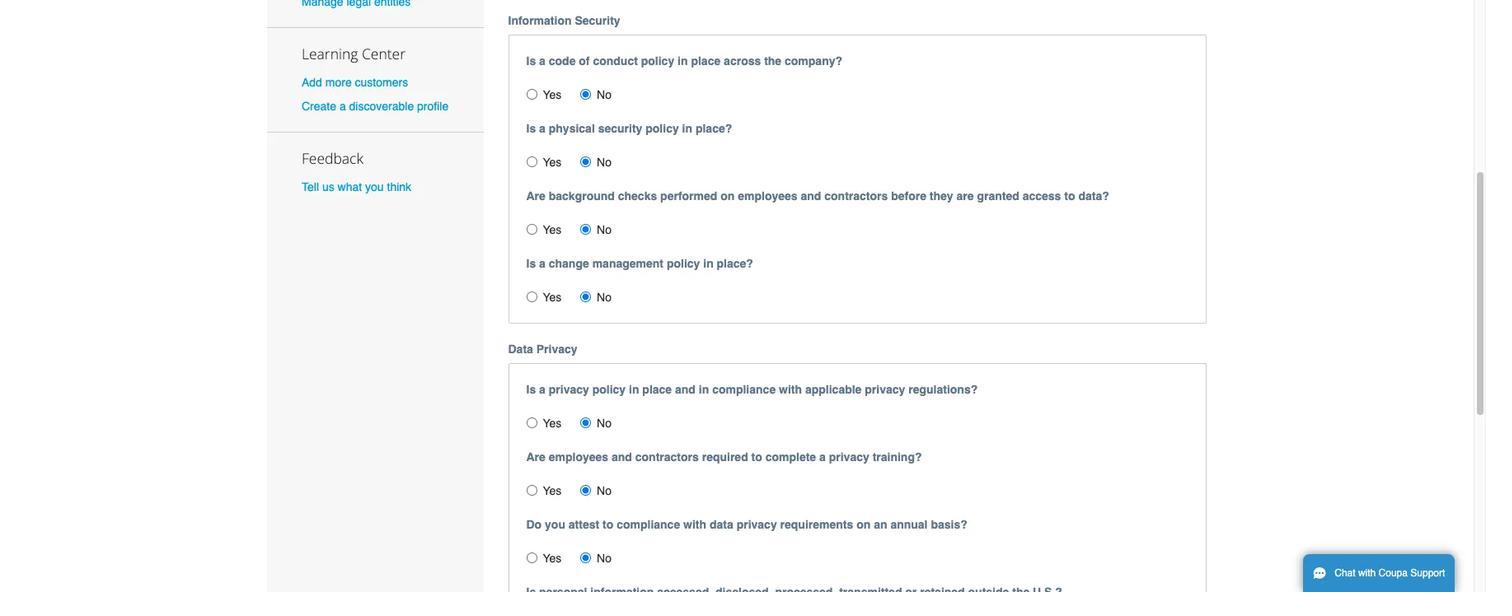 Task type: vqa. For each thing, say whether or not it's contained in the screenshot.
rightmost customer
no



Task type: describe. For each thing, give the bounding box(es) containing it.
tell
[[302, 181, 319, 194]]

0 vertical spatial with
[[779, 383, 802, 396]]

1 vertical spatial contractors
[[635, 451, 699, 464]]

feedback
[[302, 149, 363, 168]]

required
[[702, 451, 748, 464]]

data
[[508, 343, 533, 356]]

are employees and contractors required to complete a privacy training?
[[526, 451, 922, 464]]

discoverable
[[349, 100, 414, 113]]

chat
[[1335, 568, 1356, 579]]

a for physical
[[539, 122, 546, 135]]

a right complete
[[819, 451, 826, 464]]

checks
[[618, 189, 657, 202]]

regulations?
[[909, 383, 978, 396]]

0 horizontal spatial compliance
[[617, 518, 680, 531]]

profile
[[417, 100, 449, 113]]

0 horizontal spatial place
[[642, 383, 672, 396]]

add
[[302, 76, 322, 89]]

0 vertical spatial employees
[[738, 189, 798, 202]]

yes for do you attest to compliance with data privacy requirements on an annual basis?
[[543, 552, 562, 565]]

privacy right applicable
[[865, 383, 905, 396]]

training?
[[873, 451, 922, 464]]

1 horizontal spatial compliance
[[712, 383, 776, 396]]

add more customers
[[302, 76, 408, 89]]

change
[[549, 257, 589, 270]]

0 vertical spatial contractors
[[825, 189, 888, 202]]

company?
[[785, 54, 842, 67]]

is a code of conduct policy in place across the company?
[[526, 54, 842, 67]]

access
[[1023, 189, 1061, 202]]

an
[[874, 518, 887, 531]]

no for and
[[597, 484, 612, 498]]

no for checks
[[597, 223, 612, 236]]

is a change management policy in place?
[[526, 257, 753, 270]]

privacy
[[536, 343, 577, 356]]

yes for are employees and contractors required to complete a privacy training?
[[543, 484, 562, 498]]

performed
[[660, 189, 717, 202]]

information
[[508, 14, 572, 27]]

yes for is a physical security policy in place?
[[543, 155, 562, 169]]

data
[[710, 518, 733, 531]]

tell us what you think
[[302, 181, 411, 194]]

privacy down privacy
[[549, 383, 589, 396]]

create
[[302, 100, 336, 113]]

a for privacy
[[539, 383, 546, 396]]

background
[[549, 189, 615, 202]]

attest
[[569, 518, 599, 531]]

is for is a change management policy in place?
[[526, 257, 536, 270]]

support
[[1411, 568, 1445, 579]]

what
[[338, 181, 362, 194]]

2 vertical spatial and
[[612, 451, 632, 464]]

privacy left training?
[[829, 451, 869, 464]]

yes for is a privacy policy in place and in compliance with applicable privacy regulations?
[[543, 417, 562, 430]]

yes for is a change management policy in place?
[[543, 291, 562, 304]]

coupa
[[1379, 568, 1408, 579]]

the
[[764, 54, 782, 67]]

is for is a privacy policy in place and in compliance with applicable privacy regulations?
[[526, 383, 536, 396]]

information security
[[508, 14, 620, 27]]

of
[[579, 54, 590, 67]]

customers
[[355, 76, 408, 89]]

across
[[724, 54, 761, 67]]

chat with coupa support
[[1335, 568, 1445, 579]]

no for privacy
[[597, 417, 612, 430]]

conduct
[[593, 54, 638, 67]]

they
[[930, 189, 953, 202]]

place? for is a physical security policy in place?
[[696, 122, 732, 135]]

a for discoverable
[[340, 100, 346, 113]]

management
[[592, 257, 664, 270]]

is for is a code of conduct policy in place across the company?
[[526, 54, 536, 67]]



Task type: locate. For each thing, give the bounding box(es) containing it.
2 vertical spatial with
[[1358, 568, 1376, 579]]

place? up performed
[[696, 122, 732, 135]]

tell us what you think button
[[302, 179, 411, 196]]

compliance right attest
[[617, 518, 680, 531]]

7 no from the top
[[597, 552, 612, 565]]

with left the data
[[683, 518, 707, 531]]

1 horizontal spatial with
[[779, 383, 802, 396]]

1 vertical spatial compliance
[[617, 518, 680, 531]]

3 yes from the top
[[543, 223, 562, 236]]

0 horizontal spatial on
[[721, 189, 735, 202]]

a for change
[[539, 257, 546, 270]]

no for attest
[[597, 552, 612, 565]]

1 horizontal spatial and
[[675, 383, 696, 396]]

are for are background checks performed on employees and contractors before they are granted access to data?
[[526, 189, 546, 202]]

1 are from the top
[[526, 189, 546, 202]]

you inside tell us what you think button
[[365, 181, 384, 194]]

data privacy
[[508, 343, 577, 356]]

are background checks performed on employees and contractors before they are granted access to data?
[[526, 189, 1109, 202]]

0 horizontal spatial employees
[[549, 451, 608, 464]]

yes
[[543, 88, 562, 101], [543, 155, 562, 169], [543, 223, 562, 236], [543, 291, 562, 304], [543, 417, 562, 430], [543, 484, 562, 498], [543, 552, 562, 565]]

7 yes from the top
[[543, 552, 562, 565]]

with left applicable
[[779, 383, 802, 396]]

0 horizontal spatial you
[[365, 181, 384, 194]]

contractors left 'before'
[[825, 189, 888, 202]]

2 vertical spatial to
[[603, 518, 614, 531]]

are for are employees and contractors required to complete a privacy training?
[[526, 451, 546, 464]]

4 yes from the top
[[543, 291, 562, 304]]

to
[[1064, 189, 1075, 202], [751, 451, 762, 464], [603, 518, 614, 531]]

and for contractors
[[801, 189, 821, 202]]

3 is from the top
[[526, 257, 536, 270]]

create a discoverable profile link
[[302, 100, 449, 113]]

2 horizontal spatial and
[[801, 189, 821, 202]]

granted
[[977, 189, 1019, 202]]

physical
[[549, 122, 595, 135]]

contractors
[[825, 189, 888, 202], [635, 451, 699, 464]]

employees right performed
[[738, 189, 798, 202]]

do you attest to compliance with data privacy requirements on an annual basis?
[[526, 518, 968, 531]]

think
[[387, 181, 411, 194]]

6 no from the top
[[597, 484, 612, 498]]

is left code
[[526, 54, 536, 67]]

a
[[539, 54, 546, 67], [340, 100, 346, 113], [539, 122, 546, 135], [539, 257, 546, 270], [539, 383, 546, 396], [819, 451, 826, 464]]

compliance up required
[[712, 383, 776, 396]]

0 horizontal spatial contractors
[[635, 451, 699, 464]]

chat with coupa support button
[[1303, 555, 1455, 593]]

a left code
[[539, 54, 546, 67]]

is left physical
[[526, 122, 536, 135]]

2 no from the top
[[597, 155, 612, 169]]

1 horizontal spatial place
[[691, 54, 721, 67]]

1 yes from the top
[[543, 88, 562, 101]]

do
[[526, 518, 542, 531]]

5 no from the top
[[597, 417, 612, 430]]

code
[[549, 54, 576, 67]]

None radio
[[526, 89, 537, 99], [580, 89, 591, 99], [580, 291, 591, 302], [526, 418, 537, 428], [580, 485, 591, 496], [526, 89, 537, 99], [580, 89, 591, 99], [580, 291, 591, 302], [526, 418, 537, 428], [580, 485, 591, 496]]

are
[[957, 189, 974, 202]]

0 vertical spatial compliance
[[712, 383, 776, 396]]

more
[[325, 76, 352, 89]]

yes for is a code of conduct policy in place across the company?
[[543, 88, 562, 101]]

complete
[[766, 451, 816, 464]]

4 no from the top
[[597, 291, 612, 304]]

0 vertical spatial on
[[721, 189, 735, 202]]

no for change
[[597, 291, 612, 304]]

1 vertical spatial you
[[545, 518, 565, 531]]

1 horizontal spatial on
[[857, 518, 871, 531]]

1 vertical spatial place?
[[717, 257, 753, 270]]

requirements
[[780, 518, 853, 531]]

1 vertical spatial employees
[[549, 451, 608, 464]]

with inside chat with coupa support button
[[1358, 568, 1376, 579]]

you
[[365, 181, 384, 194], [545, 518, 565, 531]]

applicable
[[805, 383, 862, 396]]

learning
[[302, 44, 358, 63]]

6 yes from the top
[[543, 484, 562, 498]]

0 horizontal spatial with
[[683, 518, 707, 531]]

to right attest
[[603, 518, 614, 531]]

2 is from the top
[[526, 122, 536, 135]]

employees
[[738, 189, 798, 202], [549, 451, 608, 464]]

with right chat at the bottom of the page
[[1358, 568, 1376, 579]]

a left change at the left of the page
[[539, 257, 546, 270]]

3 no from the top
[[597, 223, 612, 236]]

0 vertical spatial and
[[801, 189, 821, 202]]

2 yes from the top
[[543, 155, 562, 169]]

no for physical
[[597, 155, 612, 169]]

and for in
[[675, 383, 696, 396]]

privacy right the data
[[737, 518, 777, 531]]

2 are from the top
[[526, 451, 546, 464]]

1 vertical spatial with
[[683, 518, 707, 531]]

center
[[362, 44, 406, 63]]

4 is from the top
[[526, 383, 536, 396]]

1 vertical spatial and
[[675, 383, 696, 396]]

1 is from the top
[[526, 54, 536, 67]]

compliance
[[712, 383, 776, 396], [617, 518, 680, 531]]

and
[[801, 189, 821, 202], [675, 383, 696, 396], [612, 451, 632, 464]]

None radio
[[526, 156, 537, 167], [580, 156, 591, 167], [526, 224, 537, 235], [580, 224, 591, 235], [526, 291, 537, 302], [580, 418, 591, 428], [526, 485, 537, 496], [526, 553, 537, 563], [580, 553, 591, 563], [526, 156, 537, 167], [580, 156, 591, 167], [526, 224, 537, 235], [580, 224, 591, 235], [526, 291, 537, 302], [580, 418, 591, 428], [526, 485, 537, 496], [526, 553, 537, 563], [580, 553, 591, 563]]

data?
[[1078, 189, 1109, 202]]

employees up attest
[[549, 451, 608, 464]]

1 horizontal spatial you
[[545, 518, 565, 531]]

0 horizontal spatial to
[[603, 518, 614, 531]]

0 vertical spatial to
[[1064, 189, 1075, 202]]

you right do
[[545, 518, 565, 531]]

1 horizontal spatial contractors
[[825, 189, 888, 202]]

place?
[[696, 122, 732, 135], [717, 257, 753, 270]]

a right create
[[340, 100, 346, 113]]

add more customers link
[[302, 76, 408, 89]]

1 no from the top
[[597, 88, 612, 101]]

on right performed
[[721, 189, 735, 202]]

in
[[678, 54, 688, 67], [682, 122, 692, 135], [703, 257, 714, 270], [629, 383, 639, 396], [699, 383, 709, 396]]

with
[[779, 383, 802, 396], [683, 518, 707, 531], [1358, 568, 1376, 579]]

you left think
[[365, 181, 384, 194]]

yes for are background checks performed on employees and contractors before they are granted access to data?
[[543, 223, 562, 236]]

are up do
[[526, 451, 546, 464]]

1 vertical spatial place
[[642, 383, 672, 396]]

place? down performed
[[717, 257, 753, 270]]

policy
[[641, 54, 674, 67], [646, 122, 679, 135], [667, 257, 700, 270], [592, 383, 626, 396]]

is left change at the left of the page
[[526, 257, 536, 270]]

on left an
[[857, 518, 871, 531]]

a for code
[[539, 54, 546, 67]]

create a discoverable profile
[[302, 100, 449, 113]]

no for code
[[597, 88, 612, 101]]

to right required
[[751, 451, 762, 464]]

basis?
[[931, 518, 968, 531]]

1 vertical spatial on
[[857, 518, 871, 531]]

a left physical
[[539, 122, 546, 135]]

annual
[[891, 518, 928, 531]]

learning center
[[302, 44, 406, 63]]

1 vertical spatial are
[[526, 451, 546, 464]]

5 yes from the top
[[543, 417, 562, 430]]

is a privacy policy in place and in compliance with applicable privacy regulations?
[[526, 383, 978, 396]]

0 vertical spatial place
[[691, 54, 721, 67]]

1 horizontal spatial to
[[751, 451, 762, 464]]

2 horizontal spatial to
[[1064, 189, 1075, 202]]

0 horizontal spatial and
[[612, 451, 632, 464]]

us
[[322, 181, 334, 194]]

0 vertical spatial are
[[526, 189, 546, 202]]

no
[[597, 88, 612, 101], [597, 155, 612, 169], [597, 223, 612, 236], [597, 291, 612, 304], [597, 417, 612, 430], [597, 484, 612, 498], [597, 552, 612, 565]]

are left background
[[526, 189, 546, 202]]

is a physical security policy in place?
[[526, 122, 732, 135]]

privacy
[[549, 383, 589, 396], [865, 383, 905, 396], [829, 451, 869, 464], [737, 518, 777, 531]]

0 vertical spatial place?
[[696, 122, 732, 135]]

is
[[526, 54, 536, 67], [526, 122, 536, 135], [526, 257, 536, 270], [526, 383, 536, 396]]

security
[[598, 122, 642, 135]]

1 vertical spatial to
[[751, 451, 762, 464]]

place
[[691, 54, 721, 67], [642, 383, 672, 396]]

before
[[891, 189, 926, 202]]

1 horizontal spatial employees
[[738, 189, 798, 202]]

2 horizontal spatial with
[[1358, 568, 1376, 579]]

contractors left required
[[635, 451, 699, 464]]

place? for is a change management policy in place?
[[717, 257, 753, 270]]

to left data?
[[1064, 189, 1075, 202]]

are
[[526, 189, 546, 202], [526, 451, 546, 464]]

is down data
[[526, 383, 536, 396]]

on
[[721, 189, 735, 202], [857, 518, 871, 531]]

is for is a physical security policy in place?
[[526, 122, 536, 135]]

a down the data privacy
[[539, 383, 546, 396]]

0 vertical spatial you
[[365, 181, 384, 194]]

security
[[575, 14, 620, 27]]



